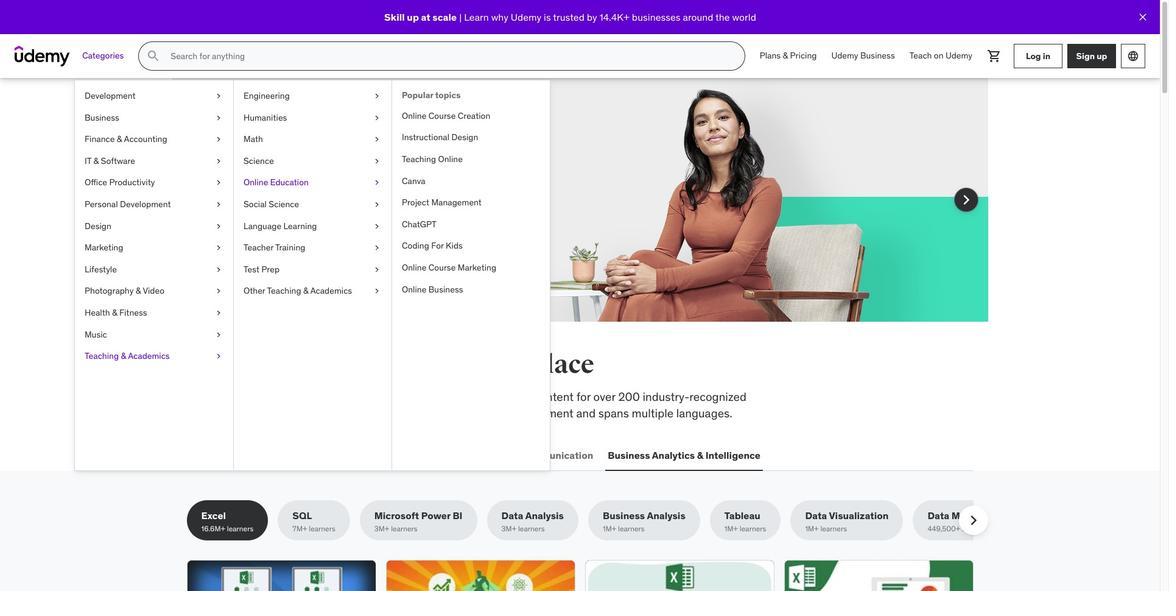 Task type: vqa. For each thing, say whether or not it's contained in the screenshot.
from
no



Task type: describe. For each thing, give the bounding box(es) containing it.
data modeling 449,500+ learners
[[928, 509, 996, 533]]

teaching & academics
[[85, 350, 170, 361]]

course for creation
[[429, 110, 456, 121]]

modeling
[[952, 509, 996, 522]]

online for online course creation
[[402, 110, 427, 121]]

2 your from the left
[[371, 161, 393, 176]]

development link
[[75, 85, 233, 107]]

software
[[101, 155, 135, 166]]

other teaching & academics
[[244, 285, 352, 296]]

xsmall image for it & software
[[214, 155, 224, 167]]

around
[[683, 11, 714, 23]]

business analytics & intelligence button
[[606, 441, 763, 470]]

online course creation link
[[392, 105, 550, 127]]

& inside other teaching & academics link
[[303, 285, 309, 296]]

languages.
[[677, 406, 733, 420]]

1 horizontal spatial the
[[716, 11, 730, 23]]

power
[[422, 509, 451, 522]]

music link
[[75, 324, 233, 346]]

our
[[260, 406, 277, 420]]

social science
[[244, 199, 299, 210]]

shopping cart with 0 items image
[[988, 49, 1002, 63]]

learners inside excel 16.6m+ learners
[[227, 524, 254, 533]]

teaching for teaching & academics
[[85, 350, 119, 361]]

need
[[390, 349, 449, 380]]

excel
[[201, 509, 226, 522]]

1 your from the left
[[278, 161, 300, 176]]

online business
[[402, 284, 463, 295]]

xsmall image for finance & accounting
[[214, 134, 224, 145]]

close image
[[1138, 11, 1150, 23]]

next image for carousel element
[[957, 190, 976, 210]]

including
[[458, 389, 505, 404]]

|
[[460, 11, 462, 23]]

analysis for data analysis
[[526, 509, 564, 522]]

instructional design link
[[392, 127, 550, 149]]

over
[[594, 389, 616, 404]]

accounting
[[124, 134, 167, 145]]

xsmall image for office productivity
[[214, 177, 224, 189]]

udemy business link
[[825, 41, 903, 71]]

1 vertical spatial in
[[454, 349, 477, 380]]

development inside "link"
[[85, 90, 136, 101]]

online education link
[[234, 172, 392, 194]]

covering critical workplace skills to technical topics, including prep content for over 200 industry-recognized certifications, our catalog supports well-rounded professional development and spans multiple languages.
[[187, 389, 747, 420]]

xsmall image for online education
[[372, 177, 382, 189]]

xsmall image for marketing
[[214, 242, 224, 254]]

canva
[[402, 175, 426, 186]]

online down instructional design
[[438, 154, 463, 165]]

xsmall image for science
[[372, 155, 382, 167]]

tableau 1m+ learners
[[725, 509, 767, 533]]

analysis for business analysis
[[647, 509, 686, 522]]

test prep link
[[234, 259, 392, 280]]

business analytics & intelligence
[[608, 449, 761, 461]]

health & fitness link
[[75, 302, 233, 324]]

language learning link
[[234, 215, 392, 237]]

web
[[189, 449, 210, 461]]

personal development link
[[75, 194, 233, 215]]

data for data analysis
[[502, 509, 524, 522]]

course for marketing
[[429, 262, 456, 273]]

analytics
[[652, 449, 695, 461]]

business for business
[[85, 112, 119, 123]]

marketing link
[[75, 237, 233, 259]]

14.4k+
[[600, 11, 630, 23]]

language
[[244, 220, 282, 231]]

engineering link
[[234, 85, 392, 107]]

personal
[[85, 199, 118, 210]]

that
[[324, 131, 364, 157]]

choose a language image
[[1128, 50, 1140, 62]]

engineering
[[244, 90, 290, 101]]

language learning
[[244, 220, 317, 231]]

0 vertical spatial skills
[[271, 349, 337, 380]]

teaching & academics link
[[75, 346, 233, 367]]

1 vertical spatial the
[[227, 349, 266, 380]]

humanities
[[244, 112, 287, 123]]

log in link
[[1014, 44, 1063, 68]]

at
[[421, 11, 431, 23]]

instructional design
[[402, 132, 479, 143]]

udemy business
[[832, 50, 896, 61]]

teacher
[[244, 242, 274, 253]]

gets
[[368, 131, 409, 157]]

teacher training link
[[234, 237, 392, 259]]

coding for kids
[[402, 240, 463, 251]]

xsmall image for humanities
[[372, 112, 382, 124]]

office productivity link
[[75, 172, 233, 194]]

rounded
[[394, 406, 438, 420]]

teaching online link
[[392, 149, 550, 170]]

0 vertical spatial in
[[1044, 50, 1051, 61]]

marketing inside online education element
[[458, 262, 497, 273]]

communication button
[[517, 441, 596, 470]]

xsmall image for test prep
[[372, 264, 382, 276]]

up for skill
[[407, 11, 419, 23]]

coding for kids link
[[392, 235, 550, 257]]

learners inside the data visualization 1m+ learners
[[821, 524, 848, 533]]

learning that gets you skills for your present (and your future). get started with us.
[[231, 131, 454, 192]]

math
[[244, 134, 263, 145]]

teach
[[910, 50, 933, 61]]

instructional
[[402, 132, 450, 143]]

plans
[[760, 50, 781, 61]]

carousel element
[[172, 78, 989, 351]]

1m+ inside 'tableau 1m+ learners'
[[725, 524, 738, 533]]

teach on udemy link
[[903, 41, 980, 71]]

science link
[[234, 150, 392, 172]]

present
[[303, 161, 343, 176]]

& for software
[[94, 155, 99, 166]]

coding
[[402, 240, 429, 251]]

project management
[[402, 197, 482, 208]]

online for online course marketing
[[402, 262, 427, 273]]

sign
[[1077, 50, 1096, 61]]

plans & pricing
[[760, 50, 817, 61]]

topic filters element
[[187, 500, 1010, 541]]

& for fitness
[[112, 307, 117, 318]]

1 horizontal spatial udemy
[[832, 50, 859, 61]]

sign up link
[[1068, 44, 1117, 68]]

finance & accounting link
[[75, 129, 233, 150]]

development
[[506, 406, 574, 420]]

business for business analysis 1m+ learners
[[603, 509, 645, 522]]

for inside learning that gets you skills for your present (and your future). get started with us.
[[261, 161, 275, 176]]

one
[[482, 349, 526, 380]]

online course creation
[[402, 110, 491, 121]]

microsoft
[[375, 509, 419, 522]]

online for online business
[[402, 284, 427, 295]]

16.6m+
[[201, 524, 225, 533]]

and
[[577, 406, 596, 420]]

200
[[619, 389, 640, 404]]



Task type: locate. For each thing, give the bounding box(es) containing it.
workplace
[[273, 389, 327, 404]]

1m+ inside business analysis 1m+ learners
[[603, 524, 617, 533]]

data inside data analysis 3m+ learners
[[502, 509, 524, 522]]

education
[[270, 177, 309, 188]]

in right log on the top right of the page
[[1044, 50, 1051, 61]]

2 data from the left
[[806, 509, 828, 522]]

7 learners from the left
[[821, 524, 848, 533]]

in up including
[[454, 349, 477, 380]]

& right analytics
[[698, 449, 704, 461]]

0 vertical spatial science
[[244, 155, 274, 166]]

xsmall image inside office productivity link
[[214, 177, 224, 189]]

academics down test prep "link"
[[311, 285, 352, 296]]

photography
[[85, 285, 134, 296]]

& inside it & software link
[[94, 155, 99, 166]]

teaching for teaching online
[[402, 154, 436, 165]]

0 vertical spatial up
[[407, 11, 419, 23]]

spans
[[599, 406, 629, 420]]

in
[[1044, 50, 1051, 61], [454, 349, 477, 380]]

udemy right pricing
[[832, 50, 859, 61]]

course down for
[[429, 262, 456, 273]]

Search for anything text field
[[168, 46, 730, 66]]

xsmall image for teaching & academics
[[214, 350, 224, 362]]

critical
[[236, 389, 271, 404]]

0 vertical spatial teaching
[[402, 154, 436, 165]]

analysis
[[526, 509, 564, 522], [647, 509, 686, 522]]

you up the get
[[412, 131, 448, 157]]

marketing down coding for kids link
[[458, 262, 497, 273]]

lifestyle
[[85, 264, 117, 275]]

xsmall image left canva
[[372, 177, 382, 189]]

xsmall image inside humanities link
[[372, 112, 382, 124]]

xsmall image
[[372, 90, 382, 102], [214, 112, 224, 124], [372, 112, 382, 124], [372, 134, 382, 145], [372, 155, 382, 167], [214, 177, 224, 189], [372, 199, 382, 211], [372, 220, 382, 232], [372, 242, 382, 254], [372, 264, 382, 276], [214, 285, 224, 297], [372, 285, 382, 297], [214, 307, 224, 319]]

1 vertical spatial development
[[120, 199, 171, 210]]

1 analysis from the left
[[526, 509, 564, 522]]

xsmall image inside it & software link
[[214, 155, 224, 167]]

xsmall image inside teacher training link
[[372, 242, 382, 254]]

& inside business analytics & intelligence button
[[698, 449, 704, 461]]

photography & video link
[[75, 280, 233, 302]]

xsmall image inside lifestyle link
[[214, 264, 224, 276]]

xsmall image inside music link
[[214, 329, 224, 341]]

xsmall image left language
[[214, 220, 224, 232]]

business inside "link"
[[85, 112, 119, 123]]

& right finance
[[117, 134, 122, 145]]

0 horizontal spatial up
[[407, 11, 419, 23]]

xsmall image inside development "link"
[[214, 90, 224, 102]]

2 vertical spatial teaching
[[85, 350, 119, 361]]

1 horizontal spatial 3m+
[[502, 524, 517, 533]]

xsmall image inside other teaching & academics link
[[372, 285, 382, 297]]

data inside the data visualization 1m+ learners
[[806, 509, 828, 522]]

1 horizontal spatial design
[[452, 132, 479, 143]]

web development
[[189, 449, 275, 461]]

5 learners from the left
[[618, 524, 645, 533]]

xsmall image
[[214, 90, 224, 102], [214, 134, 224, 145], [214, 155, 224, 167], [372, 177, 382, 189], [214, 199, 224, 211], [214, 220, 224, 232], [214, 242, 224, 254], [214, 264, 224, 276], [214, 329, 224, 341], [214, 350, 224, 362]]

project management link
[[392, 192, 550, 214]]

development down categories dropdown button
[[85, 90, 136, 101]]

1 vertical spatial learning
[[284, 220, 317, 231]]

learning down humanities at the top left
[[231, 131, 320, 157]]

data for data visualization
[[806, 509, 828, 522]]

2 course from the top
[[429, 262, 456, 273]]

categories
[[82, 50, 124, 61]]

xsmall image left engineering
[[214, 90, 224, 102]]

the up critical
[[227, 349, 266, 380]]

social science link
[[234, 194, 392, 215]]

you for skills
[[342, 349, 386, 380]]

3 data from the left
[[928, 509, 950, 522]]

& for accounting
[[117, 134, 122, 145]]

teaching inside teaching & academics link
[[85, 350, 119, 361]]

you
[[412, 131, 448, 157], [342, 349, 386, 380]]

3m+ inside data analysis 3m+ learners
[[502, 524, 517, 533]]

productivity
[[109, 177, 155, 188]]

teaching up canva
[[402, 154, 436, 165]]

xsmall image inside 'business' "link"
[[214, 112, 224, 124]]

xsmall image inside personal development link
[[214, 199, 224, 211]]

0 horizontal spatial udemy
[[511, 11, 542, 23]]

science down with
[[269, 199, 299, 210]]

you for gets
[[412, 131, 448, 157]]

industry-
[[643, 389, 690, 404]]

xsmall image up covering
[[214, 350, 224, 362]]

1 horizontal spatial your
[[371, 161, 393, 176]]

learning up training
[[284, 220, 317, 231]]

health & fitness
[[85, 307, 147, 318]]

scale
[[433, 11, 457, 23]]

tableau
[[725, 509, 761, 522]]

your right (and
[[371, 161, 393, 176]]

2 horizontal spatial teaching
[[402, 154, 436, 165]]

xsmall image for teacher training
[[372, 242, 382, 254]]

learners inside 'tableau 1m+ learners'
[[740, 524, 767, 533]]

& inside photography & video link
[[136, 285, 141, 296]]

up for sign
[[1098, 50, 1108, 61]]

development for web
[[212, 449, 275, 461]]

0 vertical spatial course
[[429, 110, 456, 121]]

test prep
[[244, 264, 280, 275]]

xsmall image for health & fitness
[[214, 307, 224, 319]]

content
[[534, 389, 574, 404]]

with
[[270, 178, 292, 192]]

xsmall image inside teaching & academics link
[[214, 350, 224, 362]]

office
[[85, 177, 107, 188]]

0 vertical spatial design
[[452, 132, 479, 143]]

& inside finance & accounting link
[[117, 134, 122, 145]]

& for video
[[136, 285, 141, 296]]

technical
[[371, 389, 418, 404]]

0 vertical spatial development
[[85, 90, 136, 101]]

xsmall image for business
[[214, 112, 224, 124]]

creation
[[458, 110, 491, 121]]

science down math
[[244, 155, 274, 166]]

0 vertical spatial the
[[716, 11, 730, 23]]

development for personal
[[120, 199, 171, 210]]

online course marketing
[[402, 262, 497, 273]]

skill up at scale | learn why udemy is trusted by 14.4k+ businesses around the world
[[385, 11, 757, 23]]

submit search image
[[146, 49, 161, 63]]

xsmall image inside engineering link
[[372, 90, 382, 102]]

kids
[[446, 240, 463, 251]]

it
[[85, 155, 92, 166]]

online down popular
[[402, 110, 427, 121]]

online down skills
[[244, 177, 268, 188]]

xsmall image inside online education link
[[372, 177, 382, 189]]

trusted
[[553, 11, 585, 23]]

chatgpt
[[402, 219, 437, 230]]

skill
[[385, 11, 405, 23]]

& left video
[[136, 285, 141, 296]]

marketing up lifestyle
[[85, 242, 123, 253]]

bi
[[453, 509, 463, 522]]

1 horizontal spatial teaching
[[267, 285, 301, 296]]

learners inside sql 7m+ learners
[[309, 524, 336, 533]]

next image inside topic filters "element"
[[964, 511, 984, 530]]

udemy left is
[[511, 11, 542, 23]]

up right sign
[[1098, 50, 1108, 61]]

xsmall image for math
[[372, 134, 382, 145]]

learners inside microsoft power bi 3m+ learners
[[391, 524, 418, 533]]

1 horizontal spatial 1m+
[[725, 524, 738, 533]]

for up online education on the left of the page
[[261, 161, 275, 176]]

1 horizontal spatial for
[[577, 389, 591, 404]]

next image for topic filters "element"
[[964, 511, 984, 530]]

1 vertical spatial up
[[1098, 50, 1108, 61]]

1 vertical spatial design
[[85, 220, 111, 231]]

popular
[[402, 90, 434, 101]]

& for academics
[[121, 350, 126, 361]]

academics inside other teaching & academics link
[[311, 285, 352, 296]]

2 vertical spatial development
[[212, 449, 275, 461]]

teaching online
[[402, 154, 463, 165]]

(and
[[345, 161, 368, 176]]

1 vertical spatial you
[[342, 349, 386, 380]]

1 vertical spatial academics
[[128, 350, 170, 361]]

& for pricing
[[783, 50, 789, 61]]

skills up 'supports'
[[329, 389, 355, 404]]

design inside online education element
[[452, 132, 479, 143]]

1 horizontal spatial academics
[[311, 285, 352, 296]]

data up the 449,500+
[[928, 509, 950, 522]]

topics
[[435, 90, 461, 101]]

xsmall image left social
[[214, 199, 224, 211]]

1 vertical spatial for
[[577, 389, 591, 404]]

online education
[[244, 177, 309, 188]]

1 3m+ from the left
[[375, 524, 390, 533]]

udemy right "on"
[[946, 50, 973, 61]]

1 horizontal spatial up
[[1098, 50, 1108, 61]]

2 1m+ from the left
[[725, 524, 738, 533]]

you inside learning that gets you skills for your present (and your future). get started with us.
[[412, 131, 448, 157]]

xsmall image inside marketing link
[[214, 242, 224, 254]]

0 vertical spatial for
[[261, 161, 275, 176]]

certifications,
[[187, 406, 257, 420]]

learners inside business analysis 1m+ learners
[[618, 524, 645, 533]]

math link
[[234, 129, 392, 150]]

business for business analytics & intelligence
[[608, 449, 650, 461]]

2 analysis from the left
[[647, 509, 686, 522]]

leadership button
[[375, 441, 432, 470]]

0 horizontal spatial the
[[227, 349, 266, 380]]

xsmall image for design
[[214, 220, 224, 232]]

next image
[[957, 190, 976, 210], [964, 511, 984, 530]]

business inside online education element
[[429, 284, 463, 295]]

3 1m+ from the left
[[806, 524, 819, 533]]

for inside covering critical workplace skills to technical topics, including prep content for over 200 industry-recognized certifications, our catalog supports well-rounded professional development and spans multiple languages.
[[577, 389, 591, 404]]

online education element
[[392, 80, 550, 470]]

data for data modeling
[[928, 509, 950, 522]]

development down office productivity link
[[120, 199, 171, 210]]

analysis inside data analysis 3m+ learners
[[526, 509, 564, 522]]

place
[[531, 349, 595, 380]]

2 horizontal spatial udemy
[[946, 50, 973, 61]]

business
[[861, 50, 896, 61], [85, 112, 119, 123], [429, 284, 463, 295], [608, 449, 650, 461], [603, 509, 645, 522]]

xsmall image for social science
[[372, 199, 382, 211]]

0 horizontal spatial marketing
[[85, 242, 123, 253]]

academics inside teaching & academics link
[[128, 350, 170, 361]]

businesses
[[632, 11, 681, 23]]

web development button
[[187, 441, 277, 470]]

xsmall image left teacher
[[214, 242, 224, 254]]

xsmall image inside finance & accounting link
[[214, 134, 224, 145]]

4 learners from the left
[[519, 524, 545, 533]]

is
[[544, 11, 551, 23]]

chatgpt link
[[392, 214, 550, 235]]

xsmall image for lifestyle
[[214, 264, 224, 276]]

0 horizontal spatial 3m+
[[375, 524, 390, 533]]

1 data from the left
[[502, 509, 524, 522]]

&
[[783, 50, 789, 61], [117, 134, 122, 145], [94, 155, 99, 166], [136, 285, 141, 296], [303, 285, 309, 296], [112, 307, 117, 318], [121, 350, 126, 361], [698, 449, 704, 461]]

xsmall image inside math link
[[372, 134, 382, 145]]

for up the and
[[577, 389, 591, 404]]

analysis inside business analysis 1m+ learners
[[647, 509, 686, 522]]

0 vertical spatial marketing
[[85, 242, 123, 253]]

learners inside data analysis 3m+ learners
[[519, 524, 545, 533]]

1m+ for data visualization
[[806, 524, 819, 533]]

xsmall image left test
[[214, 264, 224, 276]]

1 course from the top
[[429, 110, 456, 121]]

management
[[432, 197, 482, 208]]

health
[[85, 307, 110, 318]]

xsmall image for development
[[214, 90, 224, 102]]

business inside business analysis 1m+ learners
[[603, 509, 645, 522]]

online down the online course marketing
[[402, 284, 427, 295]]

learners
[[227, 524, 254, 533], [309, 524, 336, 533], [391, 524, 418, 533], [519, 524, 545, 533], [618, 524, 645, 533], [740, 524, 767, 533], [821, 524, 848, 533], [963, 524, 989, 533]]

the left world
[[716, 11, 730, 23]]

udemy
[[511, 11, 542, 23], [832, 50, 859, 61], [946, 50, 973, 61]]

xsmall image for photography & video
[[214, 285, 224, 297]]

canva link
[[392, 170, 550, 192]]

popular topics
[[402, 90, 461, 101]]

0 vertical spatial next image
[[957, 190, 976, 210]]

visualization
[[830, 509, 889, 522]]

sql 7m+ learners
[[293, 509, 336, 533]]

development right web
[[212, 449, 275, 461]]

development inside button
[[212, 449, 275, 461]]

leadership
[[378, 449, 429, 461]]

xsmall image inside test prep "link"
[[372, 264, 382, 276]]

2 3m+ from the left
[[502, 524, 517, 533]]

development
[[85, 90, 136, 101], [120, 199, 171, 210], [212, 449, 275, 461]]

data right bi
[[502, 509, 524, 522]]

skills up workplace on the left bottom of the page
[[271, 349, 337, 380]]

3 learners from the left
[[391, 524, 418, 533]]

get
[[435, 161, 454, 176]]

xsmall image left skills
[[214, 155, 224, 167]]

you up to
[[342, 349, 386, 380]]

other teaching & academics link
[[234, 280, 392, 302]]

& inside plans & pricing link
[[783, 50, 789, 61]]

2 horizontal spatial 1m+
[[806, 524, 819, 533]]

1 vertical spatial science
[[269, 199, 299, 210]]

test
[[244, 264, 260, 275]]

0 horizontal spatial academics
[[128, 350, 170, 361]]

0 horizontal spatial in
[[454, 349, 477, 380]]

xsmall image left math
[[214, 134, 224, 145]]

6 learners from the left
[[740, 524, 767, 533]]

xsmall image inside language learning link
[[372, 220, 382, 232]]

0 horizontal spatial teaching
[[85, 350, 119, 361]]

1m+
[[603, 524, 617, 533], [725, 524, 738, 533], [806, 524, 819, 533]]

next image inside carousel element
[[957, 190, 976, 210]]

xsmall image for language learning
[[372, 220, 382, 232]]

teach on udemy
[[910, 50, 973, 61]]

the
[[716, 11, 730, 23], [227, 349, 266, 380]]

your up education at the top
[[278, 161, 300, 176]]

sign up
[[1077, 50, 1108, 61]]

& down music link
[[121, 350, 126, 361]]

online down coding
[[402, 262, 427, 273]]

well-
[[369, 406, 394, 420]]

teacher training
[[244, 242, 306, 253]]

xsmall image inside 'social science' link
[[372, 199, 382, 211]]

0 horizontal spatial you
[[342, 349, 386, 380]]

1 learners from the left
[[227, 524, 254, 533]]

world
[[733, 11, 757, 23]]

skills inside covering critical workplace skills to technical topics, including prep content for over 200 industry-recognized certifications, our catalog supports well-rounded professional development and spans multiple languages.
[[329, 389, 355, 404]]

log in
[[1027, 50, 1051, 61]]

xsmall image for other teaching & academics
[[372, 285, 382, 297]]

data inside data modeling 449,500+ learners
[[928, 509, 950, 522]]

teaching inside other teaching & academics link
[[267, 285, 301, 296]]

2 learners from the left
[[309, 524, 336, 533]]

business inside button
[[608, 449, 650, 461]]

xsmall image for personal development
[[214, 199, 224, 211]]

up left at
[[407, 11, 419, 23]]

academics down music link
[[128, 350, 170, 361]]

& inside health & fitness link
[[112, 307, 117, 318]]

2 horizontal spatial data
[[928, 509, 950, 522]]

1 horizontal spatial analysis
[[647, 509, 686, 522]]

course down topics
[[429, 110, 456, 121]]

finance & accounting
[[85, 134, 167, 145]]

future).
[[396, 161, 433, 176]]

teaching down music
[[85, 350, 119, 361]]

& down test prep "link"
[[303, 285, 309, 296]]

0 horizontal spatial design
[[85, 220, 111, 231]]

0 vertical spatial academics
[[311, 285, 352, 296]]

online for online education
[[244, 177, 268, 188]]

teaching inside the teaching online link
[[402, 154, 436, 165]]

supports
[[320, 406, 366, 420]]

skills
[[231, 161, 258, 176]]

0 horizontal spatial analysis
[[526, 509, 564, 522]]

all the skills you need in one place
[[187, 349, 595, 380]]

1m+ inside the data visualization 1m+ learners
[[806, 524, 819, 533]]

finance
[[85, 134, 115, 145]]

3m+ inside microsoft power bi 3m+ learners
[[375, 524, 390, 533]]

teaching down prep
[[267, 285, 301, 296]]

1 horizontal spatial you
[[412, 131, 448, 157]]

1m+ for business analysis
[[603, 524, 617, 533]]

8 learners from the left
[[963, 524, 989, 533]]

learners inside data modeling 449,500+ learners
[[963, 524, 989, 533]]

xsmall image for engineering
[[372, 90, 382, 102]]

design link
[[75, 215, 233, 237]]

for
[[261, 161, 275, 176], [577, 389, 591, 404]]

business link
[[75, 107, 233, 129]]

design down personal
[[85, 220, 111, 231]]

1 horizontal spatial data
[[806, 509, 828, 522]]

intelligence
[[706, 449, 761, 461]]

0 horizontal spatial 1m+
[[603, 524, 617, 533]]

1 1m+ from the left
[[603, 524, 617, 533]]

& right plans
[[783, 50, 789, 61]]

& right health
[[112, 307, 117, 318]]

xsmall image inside science link
[[372, 155, 382, 167]]

xsmall image inside photography & video link
[[214, 285, 224, 297]]

learning inside learning that gets you skills for your present (and your future). get started with us.
[[231, 131, 320, 157]]

design down "online course creation" link
[[452, 132, 479, 143]]

1 vertical spatial next image
[[964, 511, 984, 530]]

0 horizontal spatial for
[[261, 161, 275, 176]]

0 horizontal spatial your
[[278, 161, 300, 176]]

0 vertical spatial learning
[[231, 131, 320, 157]]

0 vertical spatial you
[[412, 131, 448, 157]]

1 vertical spatial course
[[429, 262, 456, 273]]

xsmall image inside health & fitness link
[[214, 307, 224, 319]]

1 vertical spatial marketing
[[458, 262, 497, 273]]

xsmall image up all
[[214, 329, 224, 341]]

data left the visualization
[[806, 509, 828, 522]]

1 horizontal spatial marketing
[[458, 262, 497, 273]]

0 horizontal spatial data
[[502, 509, 524, 522]]

1 vertical spatial skills
[[329, 389, 355, 404]]

1 vertical spatial teaching
[[267, 285, 301, 296]]

xsmall image for music
[[214, 329, 224, 341]]

xsmall image inside design link
[[214, 220, 224, 232]]

& right it
[[94, 155, 99, 166]]

udemy image
[[15, 46, 70, 66]]

& inside teaching & academics link
[[121, 350, 126, 361]]

1 horizontal spatial in
[[1044, 50, 1051, 61]]



